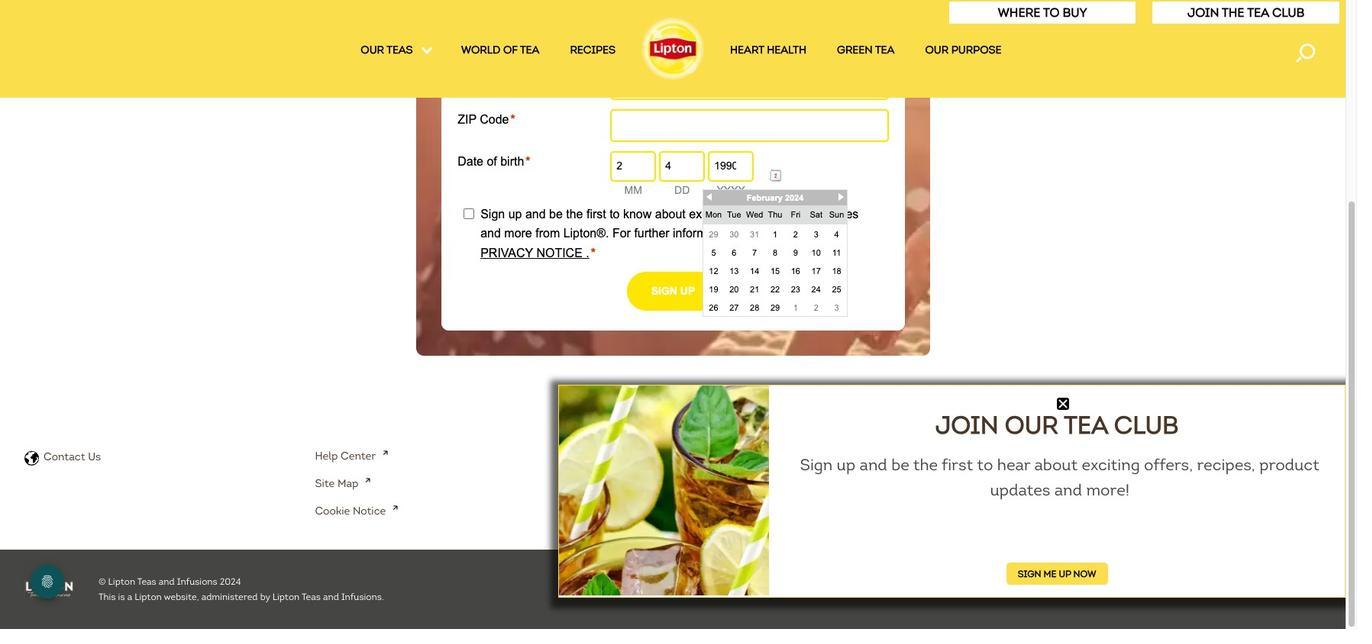 Task type: locate. For each thing, give the bounding box(es) containing it.
tea right "the"
[[1248, 5, 1270, 20]]

teas right by
[[302, 591, 321, 603]]

the
[[1223, 5, 1245, 20]]

lipton right a
[[135, 591, 162, 603]]

infusions up website,
[[177, 576, 217, 588]]

map
[[338, 478, 359, 491]]

up
[[837, 455, 856, 475]]

teas right our
[[387, 44, 413, 57]]

our
[[926, 44, 949, 57], [1005, 410, 1059, 441]]

0 horizontal spatial notice
[[353, 505, 386, 518]]

and up details
[[665, 478, 683, 491]]

1 horizontal spatial tea
[[1248, 5, 1270, 20]]

lipton teas and infusions
[[606, 478, 733, 491]]

our purpose
[[926, 44, 1002, 57]]

1 vertical spatial notice
[[353, 505, 386, 518]]

facebook image
[[914, 443, 952, 481]]

1 horizontal spatial cookie
[[606, 505, 641, 518]]

site map
[[315, 478, 359, 491]]

0 horizontal spatial cookie
[[315, 505, 350, 518]]

cookie for cookie notice
[[315, 505, 350, 518]]

teas inside navigation
[[387, 44, 413, 57]]

cookie left details
[[606, 505, 641, 518]]

cookie notice link
[[315, 505, 398, 518]]

2 cookie from the left
[[606, 505, 641, 518]]

tea up youtube image
[[1064, 410, 1108, 441]]

©
[[99, 576, 106, 588]]

a
[[127, 591, 132, 603]]

infusions down privacy notice link
[[686, 478, 733, 491]]

tea inside navigation
[[520, 44, 540, 57]]

teas right the ©
[[137, 576, 156, 588]]

world of tea link
[[461, 44, 540, 62]]

privacy
[[606, 450, 643, 463]]

updates
[[991, 480, 1051, 500]]

youtube image
[[1059, 443, 1097, 481]]

lipton right by
[[273, 591, 300, 603]]

teas
[[387, 44, 413, 57], [640, 478, 662, 491], [137, 576, 156, 588], [302, 591, 321, 603]]

infusions
[[686, 478, 733, 491], [177, 576, 217, 588]]

notice
[[646, 450, 679, 463], [353, 505, 386, 518]]

twitter image
[[987, 443, 1024, 481]]

help
[[315, 450, 338, 463]]

0 horizontal spatial tea
[[520, 44, 540, 57]]

lipton teas and infusions logo image
[[24, 581, 74, 599]]

me
[[1044, 568, 1057, 580]]

notice up lipton teas and infusions
[[646, 450, 679, 463]]

our left purpose
[[926, 44, 949, 57]]

site map link
[[315, 478, 371, 491]]

heart health link
[[730, 44, 807, 62]]

lipton
[[606, 478, 637, 491], [108, 576, 135, 588], [135, 591, 162, 603], [273, 591, 300, 603]]

1 cookie from the left
[[315, 505, 350, 518]]

1 vertical spatial infusions
[[177, 576, 217, 588]]

of
[[503, 44, 518, 57]]

help center link
[[315, 450, 388, 463]]

teas down privacy notice link
[[640, 478, 662, 491]]

center
[[341, 450, 376, 463]]

our
[[361, 44, 384, 57]]

sign
[[800, 455, 833, 475]]

exciting
[[1082, 455, 1140, 475]]

0 vertical spatial tea
[[520, 44, 540, 57]]

our teas
[[361, 44, 416, 57]]

our teas link
[[361, 44, 431, 62]]

heart health
[[730, 44, 807, 57]]

0 horizontal spatial tea
[[876, 44, 895, 57]]

signup image
[[560, 386, 770, 596]]

0 horizontal spatial infusions
[[177, 576, 217, 588]]

recipes
[[570, 44, 616, 57]]

sign me up now link
[[1007, 563, 1108, 585]]

tea
[[520, 44, 540, 57], [1064, 410, 1108, 441]]

and down about
[[1055, 480, 1083, 500]]

details
[[644, 505, 679, 518]]

club
[[1273, 5, 1305, 20]]

1 vertical spatial tea
[[1064, 410, 1108, 441]]

offers,
[[1145, 455, 1194, 475]]

privacy notice link
[[606, 450, 691, 463]]

join
[[1188, 5, 1220, 20]]

navigation
[[0, 43, 1346, 62]]

to
[[1044, 5, 1060, 20]]

and
[[860, 455, 888, 475], [665, 478, 683, 491], [1055, 480, 1083, 500], [159, 576, 175, 588], [323, 591, 339, 603]]

world
[[461, 44, 501, 57]]

and left infusions.
[[323, 591, 339, 603]]

1 vertical spatial our
[[1005, 410, 1059, 441]]

green tea link
[[837, 44, 895, 62]]

tea right of
[[520, 44, 540, 57]]

more!
[[1087, 480, 1130, 500]]

1 horizontal spatial notice
[[646, 450, 679, 463]]

be
[[892, 455, 910, 475]]

1 vertical spatial tea
[[876, 44, 895, 57]]

cookie
[[315, 505, 350, 518], [606, 505, 641, 518]]

our up hear
[[1005, 410, 1059, 441]]

about
[[1035, 455, 1078, 475]]

sign me up now
[[1018, 568, 1097, 580]]

where
[[998, 5, 1041, 20]]

tea inside button
[[1248, 5, 1270, 20]]

1 horizontal spatial our
[[1005, 410, 1059, 441]]

1 horizontal spatial tea
[[1064, 410, 1108, 441]]

open privacy settings image
[[31, 565, 64, 599]]

0 vertical spatial infusions
[[686, 478, 733, 491]]

cookie details
[[606, 505, 679, 518]]

product
[[1260, 455, 1320, 475]]

© lipton teas and infusions 2024 this is a lipton website, administered by lipton teas and infusions.
[[99, 576, 384, 603]]

1 horizontal spatial infusions
[[686, 478, 733, 491]]

tea inside green tea link
[[876, 44, 895, 57]]

0 horizontal spatial our
[[926, 44, 949, 57]]

0 vertical spatial tea
[[1248, 5, 1270, 20]]

infusions.
[[341, 591, 384, 603]]

tea
[[1248, 5, 1270, 20], [876, 44, 895, 57]]

cookie down site map
[[315, 505, 350, 518]]

0 vertical spatial notice
[[646, 450, 679, 463]]

notice down map
[[353, 505, 386, 518]]

tea right green
[[876, 44, 895, 57]]



Task type: vqa. For each thing, say whether or not it's contained in the screenshot.
about
yes



Task type: describe. For each thing, give the bounding box(es) containing it.
join
[[936, 410, 999, 441]]

where to buy
[[998, 5, 1088, 20]]

to
[[977, 455, 994, 475]]

help center
[[315, 450, 376, 463]]

green
[[837, 44, 873, 57]]

cookie for cookie details
[[606, 505, 641, 518]]

world of tea
[[461, 44, 540, 57]]

join the tea club link
[[1188, 5, 1305, 20]]

where to buy link
[[998, 5, 1088, 20]]

and left be
[[860, 455, 888, 475]]

us
[[88, 451, 101, 464]]

join our tea club
[[936, 410, 1179, 441]]

and up website,
[[159, 576, 175, 588]]

green tea
[[837, 44, 895, 57]]

notice for cookie notice
[[353, 505, 386, 518]]

where to buy button
[[949, 1, 1137, 24]]

this
[[99, 591, 116, 603]]

purpose
[[952, 44, 1002, 57]]

up
[[1059, 568, 1072, 580]]

tea for of
[[520, 44, 540, 57]]

join the tea club
[[1188, 5, 1305, 20]]

2024
[[220, 576, 241, 588]]

sign up and be the first to hear about exciting offers, recipes, product updates and more!
[[800, 455, 1320, 500]]

lipton teas and infusions link
[[606, 478, 746, 491]]

contact us
[[44, 451, 101, 464]]

lipton down privacy at bottom left
[[606, 478, 637, 491]]

site
[[315, 478, 335, 491]]

tea for our
[[1064, 410, 1108, 441]]

026e8 image
[[1058, 398, 1070, 410]]

health
[[767, 44, 807, 57]]

administered
[[201, 591, 258, 603]]

cookie notice
[[315, 505, 386, 518]]

now
[[1074, 568, 1097, 580]]

by
[[260, 591, 270, 603]]

lipton site logo image
[[639, 14, 708, 83]]

is
[[118, 591, 125, 603]]

recipes,
[[1198, 455, 1256, 475]]

buy
[[1063, 5, 1088, 20]]

website,
[[164, 591, 199, 603]]

contact us link
[[44, 451, 101, 464]]

join the tea club button
[[1152, 1, 1341, 24]]

sign
[[1018, 568, 1042, 580]]

heart
[[730, 44, 764, 57]]

hear
[[998, 455, 1031, 475]]

club
[[1115, 410, 1179, 441]]

infusions inside © lipton teas and infusions 2024 this is a lipton website, administered by lipton teas and infusions.
[[177, 576, 217, 588]]

navigation containing our teas
[[0, 43, 1346, 62]]

lipton up is
[[108, 576, 135, 588]]

instagram icon image
[[1132, 443, 1170, 481]]

0 vertical spatial our
[[926, 44, 949, 57]]

the
[[914, 455, 938, 475]]

contact
[[44, 451, 85, 464]]

our purpose link
[[926, 44, 1002, 62]]

notice for privacy notice
[[646, 450, 679, 463]]

privacy notice
[[606, 450, 679, 463]]

first
[[942, 455, 974, 475]]

recipes link
[[570, 44, 616, 62]]



